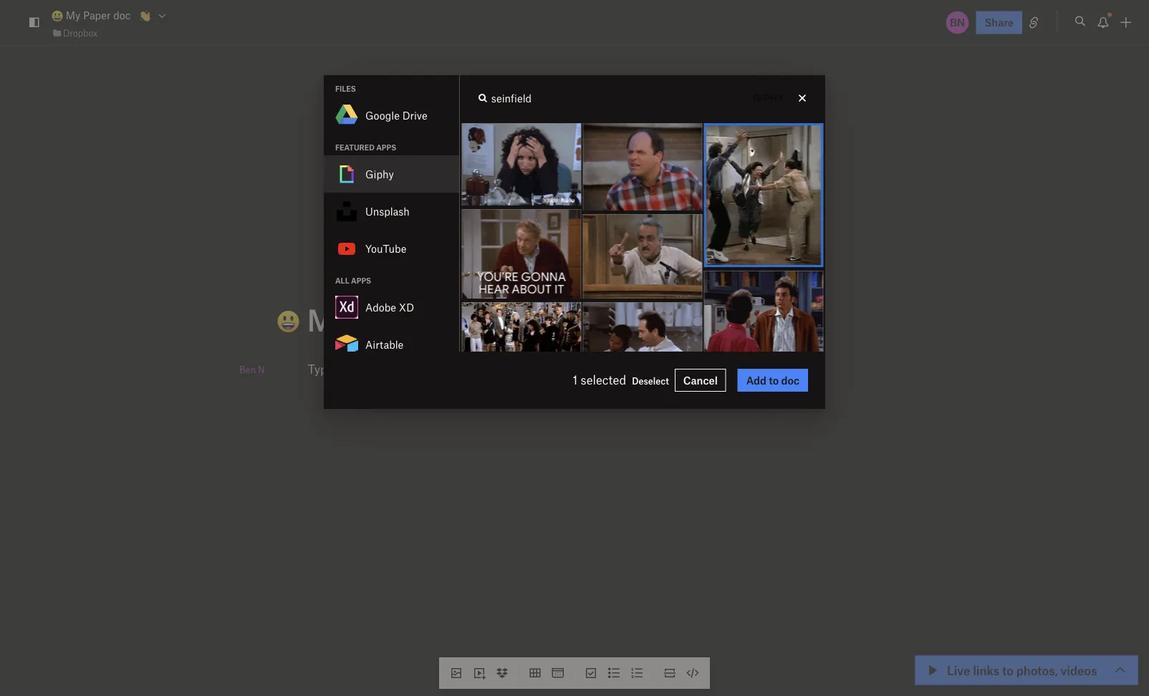 Task type: describe. For each thing, give the bounding box(es) containing it.
to inside 'popup button'
[[769, 374, 779, 387]]

1
[[573, 373, 578, 388]]

0 horizontal spatial paper
[[83, 9, 111, 22]]

giphy
[[366, 168, 394, 181]]

all
[[335, 276, 350, 285]]

type something to get started
[[308, 362, 471, 376]]

get
[[412, 362, 429, 376]]

type
[[308, 362, 334, 376]]

minutes
[[1012, 667, 1051, 680]]

overlay image
[[794, 90, 811, 107]]

adobe xd button
[[324, 289, 459, 326]]

youtube button
[[324, 230, 459, 268]]

google drive button
[[324, 97, 459, 134]]

live
[[948, 663, 971, 678]]

grinning face with big eyes image
[[52, 10, 63, 22]]

files
[[335, 84, 356, 93]]

updated
[[959, 667, 1000, 680]]

Search for content in Giphy text field
[[492, 87, 717, 110]]

videos
[[1061, 663, 1098, 678]]

add to doc button
[[738, 369, 809, 392]]

apps for giphy
[[376, 143, 397, 152]]

paper inside heading
[[358, 301, 438, 338]]

to for type something to get started
[[398, 362, 409, 376]]

google
[[366, 109, 400, 122]]

live links to photos, videos button
[[916, 657, 1138, 685]]

youtube
[[366, 243, 407, 255]]

share
[[985, 16, 1014, 29]]

0 horizontal spatial my
[[66, 9, 81, 22]]

1 selected deselect
[[573, 373, 669, 388]]

dropbox
[[63, 27, 98, 38]]

airtable button
[[324, 326, 459, 364]]

1 vertical spatial my
[[307, 301, 350, 338]]

to for live links to photos, videos
[[1003, 663, 1014, 678]]

0 horizontal spatial doc
[[113, 9, 131, 22]]

selected
[[581, 373, 627, 388]]



Task type: locate. For each thing, give the bounding box(es) containing it.
giphy button
[[324, 156, 459, 193]]

featured apps element
[[324, 156, 459, 268]]

deselect
[[632, 376, 669, 387]]

0 horizontal spatial apps
[[351, 276, 371, 285]]

apps
[[376, 143, 397, 152], [351, 276, 371, 285]]

doc inside 'popup button'
[[782, 374, 800, 387]]

close image
[[794, 90, 811, 107]]

to right add
[[769, 374, 779, 387]]

doc right the grinning face with big eyes icon on the top of the page
[[113, 9, 131, 22]]

share button
[[977, 11, 1023, 34]]

doc
[[113, 9, 131, 22], [445, 301, 497, 338], [782, 374, 800, 387]]

1 vertical spatial my paper doc
[[300, 301, 497, 338]]

doc up started
[[445, 301, 497, 338]]

to right links
[[1003, 663, 1014, 678]]

add
[[747, 374, 767, 387]]

something
[[337, 362, 395, 376]]

my right the grinning face with big eyes icon on the top of the page
[[66, 9, 81, 22]]

xd
[[399, 301, 414, 314]]

1 vertical spatial apps
[[351, 276, 371, 285]]

apps up giphy button
[[376, 143, 397, 152]]

cancel
[[684, 374, 718, 387]]

my down all
[[307, 301, 350, 338]]

1 vertical spatial paper
[[358, 301, 438, 338]]

my
[[66, 9, 81, 22], [307, 301, 350, 338]]

add to doc
[[747, 374, 800, 387]]

0 vertical spatial paper
[[83, 9, 111, 22]]

to inside popup button
[[1003, 663, 1014, 678]]

0 vertical spatial my paper doc
[[63, 9, 131, 22]]

heading containing my paper doc
[[246, 301, 842, 340]]

photos,
[[1017, 663, 1058, 678]]

unsplash button
[[324, 193, 459, 230]]

doc inside heading
[[445, 301, 497, 338]]

dropbox link
[[52, 26, 98, 40]]

unsplash
[[366, 205, 410, 218]]

2 vertical spatial doc
[[782, 374, 800, 387]]

paper
[[83, 9, 111, 22], [358, 301, 438, 338]]

2
[[1003, 667, 1009, 680]]

started
[[432, 362, 471, 376]]

bn
[[950, 16, 966, 29]]

1 vertical spatial doc
[[445, 301, 497, 338]]

1 horizontal spatial to
[[769, 374, 779, 387]]

to left get on the left bottom of page
[[398, 362, 409, 376]]

2 horizontal spatial to
[[1003, 663, 1014, 678]]

1 horizontal spatial apps
[[376, 143, 397, 152]]

drive
[[403, 109, 428, 122]]

1 horizontal spatial paper
[[358, 301, 438, 338]]

my paper doc
[[63, 9, 131, 22], [300, 301, 497, 338]]

google drive
[[366, 109, 428, 122]]

cancel button
[[675, 369, 727, 392]]

doc right add
[[782, 374, 800, 387]]

1 horizontal spatial doc
[[445, 301, 497, 338]]

to
[[398, 362, 409, 376], [769, 374, 779, 387], [1003, 663, 1014, 678]]

1 horizontal spatial my
[[307, 301, 350, 338]]

all apps element
[[324, 289, 459, 697]]

😃
[[246, 303, 275, 340]]

adobe xd
[[366, 301, 414, 314]]

live links to photos, videos
[[948, 663, 1098, 678]]

2 horizontal spatial doc
[[782, 374, 800, 387]]

1 horizontal spatial my paper doc
[[300, 301, 497, 338]]

featured apps
[[335, 143, 397, 152]]

updated 2 minutes ago
[[959, 667, 1071, 680]]

bn button
[[945, 10, 971, 35]]

0 vertical spatial apps
[[376, 143, 397, 152]]

all apps
[[335, 276, 371, 285]]

my paper doc inside heading
[[300, 301, 497, 338]]

0 vertical spatial doc
[[113, 9, 131, 22]]

apps for adobe xd
[[351, 276, 371, 285]]

ago
[[1054, 667, 1071, 680]]

featured
[[335, 143, 375, 152]]

0 vertical spatial my
[[66, 9, 81, 22]]

search image
[[474, 90, 492, 107]]

0 horizontal spatial my paper doc
[[63, 9, 131, 22]]

heading
[[246, 301, 842, 340]]

links
[[974, 663, 1000, 678]]

apps right all
[[351, 276, 371, 285]]

airtable
[[366, 339, 404, 351]]

0 horizontal spatial to
[[398, 362, 409, 376]]

adobe
[[366, 301, 396, 314]]

my paper doc link
[[52, 7, 131, 23]]

deselect button
[[632, 374, 669, 389]]



Task type: vqa. For each thing, say whether or not it's contained in the screenshot.
Unsplash
yes



